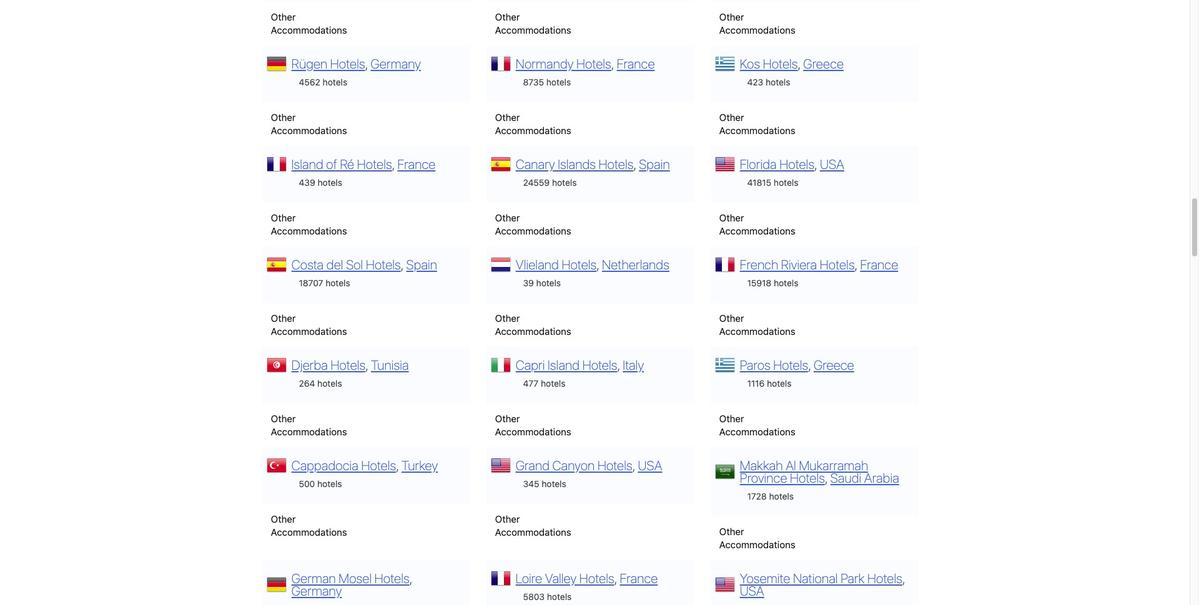 Task type: locate. For each thing, give the bounding box(es) containing it.
kos hotels , greece 423 hotels
[[740, 56, 844, 88]]

hotels down valley
[[547, 592, 572, 603]]

hotels down del
[[326, 278, 350, 289]]

accommodations up of
[[271, 125, 347, 136]]

hotels down cappadocia
[[317, 479, 342, 490]]

mukarramah
[[799, 458, 868, 473]]

hotels
[[323, 77, 347, 88], [546, 77, 571, 88], [766, 77, 791, 88], [318, 178, 342, 188], [552, 178, 577, 188], [774, 178, 799, 188], [326, 278, 350, 289], [536, 278, 561, 289], [774, 278, 799, 289], [317, 379, 342, 389], [541, 379, 566, 389], [767, 379, 792, 389], [317, 479, 342, 490], [542, 479, 566, 490], [769, 492, 794, 502], [547, 592, 572, 603]]

hotels inside german mosel hotels , germany
[[375, 571, 410, 586]]

hotels right ré
[[357, 157, 392, 172]]

hotels right paros
[[774, 358, 808, 373]]

other
[[271, 11, 296, 23], [495, 11, 520, 23], [719, 11, 744, 23], [271, 112, 296, 123], [495, 112, 520, 123], [719, 112, 744, 123], [271, 213, 296, 224], [495, 213, 520, 224], [719, 213, 744, 224], [271, 313, 296, 324], [495, 313, 520, 324], [719, 313, 744, 324], [271, 414, 296, 425], [495, 414, 520, 425], [719, 414, 744, 425], [271, 514, 296, 526], [495, 514, 520, 526], [719, 527, 744, 538]]

saudi
[[831, 471, 862, 486]]

other accommodations for kos
[[719, 112, 796, 136]]

1728
[[747, 492, 767, 502]]

accommodations up grand
[[495, 427, 571, 438]]

0 horizontal spatial usa link
[[638, 458, 663, 473]]

germany
[[371, 56, 421, 71], [292, 584, 342, 599]]

other accommodations
[[271, 11, 347, 36], [495, 11, 571, 36], [719, 11, 796, 36], [271, 112, 347, 136], [495, 112, 571, 136], [719, 112, 796, 136], [271, 213, 347, 237], [495, 213, 571, 237], [719, 213, 796, 237], [271, 313, 347, 338], [495, 313, 571, 338], [719, 313, 796, 338], [271, 414, 347, 438], [495, 414, 571, 438], [719, 414, 796, 438], [271, 514, 347, 539], [495, 514, 571, 539], [719, 527, 796, 551]]

hotels right riviera
[[820, 257, 855, 272]]

island
[[292, 157, 323, 172], [548, 358, 580, 373]]

other accommodations for normandy
[[495, 112, 571, 136]]

other accommodations down 345
[[495, 514, 571, 539]]

, inside rügen hotels , germany 4562 hotels
[[365, 56, 368, 71]]

hotels right islands
[[599, 157, 634, 172]]

accommodations for paros
[[719, 427, 796, 438]]

0 horizontal spatial germany
[[292, 584, 342, 599]]

0 vertical spatial usa link
[[820, 157, 845, 172]]

hotels down french riviera hotels link
[[774, 278, 799, 289]]

1 horizontal spatial spain
[[639, 157, 670, 172]]

hotels right valley
[[580, 571, 614, 586]]

greece link right kos hotels link
[[804, 56, 844, 71]]

djerba
[[292, 358, 328, 373]]

hotels down of
[[318, 178, 342, 188]]

0 horizontal spatial spain
[[406, 257, 437, 272]]

1 vertical spatial island
[[548, 358, 580, 373]]

hotels right 39
[[536, 278, 561, 289]]

hotels right park
[[868, 571, 903, 586]]

, inside paros hotels , greece 1116 hotels
[[808, 358, 811, 373]]

other accommodations down 264
[[271, 414, 347, 438]]

hotels inside rügen hotels , germany 4562 hotels
[[330, 56, 365, 71]]

hotels right normandy
[[577, 56, 611, 71]]

0 vertical spatial greece
[[804, 56, 844, 71]]

hotels right rügen
[[330, 56, 365, 71]]

, inside german mosel hotels , germany
[[410, 571, 412, 586]]

0 horizontal spatial usa
[[638, 458, 663, 473]]

accommodations up the vlieland
[[495, 226, 571, 237]]

greece link for paros hotels
[[814, 358, 854, 373]]

other for costa
[[271, 313, 296, 324]]

accommodations up costa
[[271, 226, 347, 237]]

paros
[[740, 358, 771, 373]]

spain link for ,
[[406, 257, 437, 272]]

france inside island of ré hotels , france 439 hotels
[[398, 157, 436, 172]]

paros hotels , greece 1116 hotels
[[740, 358, 854, 389]]

hotels inside loire valley hotels , france 5803 hotels
[[547, 592, 572, 603]]

grand canyon hotels link
[[516, 458, 633, 473]]

477
[[523, 379, 539, 389]]

hotels down normandy hotels link
[[546, 77, 571, 88]]

hotels left saudi at the right of the page
[[790, 471, 825, 486]]

39
[[523, 278, 534, 289]]

other for rügen
[[271, 112, 296, 123]]

turkey
[[402, 458, 438, 473]]

hotels down 'canary islands hotels' link at top
[[552, 178, 577, 188]]

hotels inside vlieland hotels , netherlands 39 hotels
[[562, 257, 597, 272]]

2 vertical spatial usa
[[740, 584, 764, 599]]

island of ré hotels link
[[292, 157, 392, 172]]

1 vertical spatial usa link
[[638, 458, 663, 473]]

hotels right canyon
[[598, 458, 633, 473]]

hotels down kos hotels link
[[766, 77, 791, 88]]

hotels inside djerba hotels , tunisia 264 hotels
[[317, 379, 342, 389]]

hotels inside canary islands hotels , spain 24559 hotels
[[599, 157, 634, 172]]

other for normandy
[[495, 112, 520, 123]]

0 vertical spatial germany
[[371, 56, 421, 71]]

accommodations for island
[[271, 226, 347, 237]]

accommodations up capri
[[495, 326, 571, 338]]

usa
[[820, 157, 845, 172], [638, 458, 663, 473], [740, 584, 764, 599]]

1 vertical spatial usa
[[638, 458, 663, 473]]

other accommodations for french
[[719, 313, 796, 338]]

other for french
[[719, 313, 744, 324]]

kos
[[740, 56, 760, 71]]

hotels inside paros hotels , greece 1116 hotels
[[774, 358, 808, 373]]

other for grand
[[495, 514, 520, 526]]

arabia
[[864, 471, 899, 486]]

hotels right djerba
[[331, 358, 366, 373]]

hotels right mosel
[[375, 571, 410, 586]]

other accommodations up costa
[[271, 213, 347, 237]]

italy link
[[623, 358, 644, 373]]

, inside capri island hotels , italy 477 hotels
[[617, 358, 620, 373]]

island right capri
[[548, 358, 580, 373]]

hotels left turkey link
[[361, 458, 396, 473]]

other accommodations for grand
[[495, 514, 571, 539]]

accommodations up loire on the bottom left of page
[[495, 527, 571, 539]]

other accommodations up djerba
[[271, 313, 347, 338]]

1 horizontal spatial usa link
[[740, 584, 764, 599]]

1 horizontal spatial germany link
[[371, 56, 421, 71]]

1 vertical spatial greece link
[[814, 358, 854, 373]]

other for kos
[[719, 112, 744, 123]]

hotels inside costa del sol hotels , spain 18707 hotels
[[366, 257, 401, 272]]

other accommodations up normandy
[[495, 11, 571, 36]]

greece link right "paros hotels" link on the right bottom
[[814, 358, 854, 373]]

0 vertical spatial island
[[292, 157, 323, 172]]

other accommodations down 4562
[[271, 112, 347, 136]]

4562
[[299, 77, 320, 88]]

1 vertical spatial germany link
[[292, 584, 342, 599]]

1 horizontal spatial usa
[[740, 584, 764, 599]]

accommodations up makkah at the right of page
[[719, 427, 796, 438]]

hotels right 477
[[541, 379, 566, 389]]

greece for kos hotels
[[804, 56, 844, 71]]

, inside yosemite national park hotels , usa
[[903, 571, 905, 586]]

2 horizontal spatial usa link
[[820, 157, 845, 172]]

accommodations up paros
[[719, 326, 796, 338]]

hotels inside island of ré hotels , france 439 hotels
[[357, 157, 392, 172]]

other accommodations for vlieland
[[495, 313, 571, 338]]

264
[[299, 379, 315, 389]]

0 horizontal spatial germany link
[[292, 584, 342, 599]]

greece inside kos hotels , greece 423 hotels
[[804, 56, 844, 71]]

hotels inside 'florida hotels , usa 41815 hotels'
[[780, 157, 815, 172]]

500
[[299, 479, 315, 490]]

hotels down djerba hotels link
[[317, 379, 342, 389]]

yosemite
[[740, 571, 790, 586]]

normandy hotels , france 8735 hotels
[[516, 56, 655, 88]]

other accommodations for canary
[[495, 213, 571, 237]]

other accommodations for cappadocia
[[271, 514, 347, 539]]

0 vertical spatial spain
[[639, 157, 670, 172]]

accommodations up kos
[[719, 25, 796, 36]]

german mosel hotels , germany
[[292, 571, 412, 599]]

other accommodations for island
[[271, 213, 347, 237]]

1 vertical spatial spain link
[[406, 257, 437, 272]]

hotels inside kos hotels , greece 423 hotels
[[766, 77, 791, 88]]

0 vertical spatial spain link
[[639, 157, 670, 172]]

hotels inside paros hotels , greece 1116 hotels
[[767, 379, 792, 389]]

other for djerba
[[271, 414, 296, 425]]

island inside island of ré hotels , france 439 hotels
[[292, 157, 323, 172]]

hotels inside djerba hotels , tunisia 264 hotels
[[331, 358, 366, 373]]

french riviera hotels , france 15918 hotels
[[740, 257, 898, 289]]

other accommodations up yosemite
[[719, 527, 796, 551]]

germany link
[[371, 56, 421, 71], [292, 584, 342, 599]]

normandy
[[516, 56, 574, 71]]

germany inside german mosel hotels , germany
[[292, 584, 342, 599]]

normandy hotels link
[[516, 56, 611, 71]]

hotels inside kos hotels , greece 423 hotels
[[763, 56, 798, 71]]

usa link
[[820, 157, 845, 172], [638, 458, 663, 473], [740, 584, 764, 599]]

other for florida
[[719, 213, 744, 224]]

2 horizontal spatial usa
[[820, 157, 845, 172]]

hotels
[[330, 56, 365, 71], [577, 56, 611, 71], [763, 56, 798, 71], [357, 157, 392, 172], [599, 157, 634, 172], [780, 157, 815, 172], [366, 257, 401, 272], [562, 257, 597, 272], [820, 257, 855, 272], [331, 358, 366, 373], [583, 358, 617, 373], [774, 358, 808, 373], [361, 458, 396, 473], [598, 458, 633, 473], [790, 471, 825, 486], [375, 571, 410, 586], [580, 571, 614, 586], [868, 571, 903, 586]]

other accommodations up the vlieland
[[495, 213, 571, 237]]

, inside the french riviera hotels , france 15918 hotels
[[855, 257, 858, 272]]

greece link
[[804, 56, 844, 71], [814, 358, 854, 373]]

accommodations for capri
[[495, 427, 571, 438]]

greece inside paros hotels , greece 1116 hotels
[[814, 358, 854, 373]]

turkey link
[[402, 458, 438, 473]]

greece
[[804, 56, 844, 71], [814, 358, 854, 373]]

accommodations for vlieland
[[495, 326, 571, 338]]

1 horizontal spatial spain link
[[639, 157, 670, 172]]

tunisia
[[371, 358, 409, 373]]

cappadocia hotels link
[[292, 458, 396, 473]]

accommodations up french
[[719, 226, 796, 237]]

, inside island of ré hotels , france 439 hotels
[[392, 157, 395, 172]]

hotels right the vlieland
[[562, 257, 597, 272]]

0 horizontal spatial island
[[292, 157, 323, 172]]

hotels right 345
[[542, 479, 566, 490]]

hotels right "florida" on the top of page
[[780, 157, 815, 172]]

1 vertical spatial germany
[[292, 584, 342, 599]]

costa del sol hotels link
[[292, 257, 401, 272]]

other accommodations down the 500
[[271, 514, 347, 539]]

1728 hotels
[[747, 492, 794, 502]]

hotels left italy
[[583, 358, 617, 373]]

other accommodations up french
[[719, 213, 796, 237]]

italy
[[623, 358, 644, 373]]

, inside costa del sol hotels , spain 18707 hotels
[[401, 257, 404, 272]]

greece right "paros hotels" link on the right bottom
[[814, 358, 854, 373]]

41815
[[747, 178, 772, 188]]

cappadocia hotels , turkey 500 hotels
[[292, 458, 438, 490]]

accommodations up canary
[[495, 125, 571, 136]]

hotels down "paros hotels" link on the right bottom
[[767, 379, 792, 389]]

hotels right the sol
[[366, 257, 401, 272]]

rügen
[[292, 56, 327, 71]]

other accommodations up paros
[[719, 313, 796, 338]]

0 vertical spatial germany link
[[371, 56, 421, 71]]

hotels down rügen hotels link
[[323, 77, 347, 88]]

accommodations up cappadocia
[[271, 427, 347, 438]]

other accommodations up rügen
[[271, 11, 347, 36]]

island up the 439
[[292, 157, 323, 172]]

other for vlieland
[[495, 313, 520, 324]]

spain link
[[639, 157, 670, 172], [406, 257, 437, 272]]

1 horizontal spatial germany
[[371, 56, 421, 71]]

france
[[617, 56, 655, 71], [398, 157, 436, 172], [860, 257, 898, 272], [620, 571, 658, 586]]

345
[[523, 479, 539, 490]]

accommodations up "florida" on the top of page
[[719, 125, 796, 136]]

loire valley hotels , france 5803 hotels
[[516, 571, 658, 603]]

0 horizontal spatial spain link
[[406, 257, 437, 272]]

0 vertical spatial usa
[[820, 157, 845, 172]]

accommodations up djerba
[[271, 326, 347, 338]]

1 vertical spatial spain
[[406, 257, 437, 272]]

mosel
[[339, 571, 372, 586]]

1 horizontal spatial island
[[548, 358, 580, 373]]

, inside canary islands hotels , spain 24559 hotels
[[634, 157, 636, 172]]

netherlands
[[602, 257, 670, 272]]

0 vertical spatial greece link
[[804, 56, 844, 71]]

hotels right kos
[[763, 56, 798, 71]]

usa inside 'florida hotels , usa 41815 hotels'
[[820, 157, 845, 172]]

, inside kos hotels , greece 423 hotels
[[798, 56, 801, 71]]

france link
[[617, 56, 655, 71], [398, 157, 436, 172], [860, 257, 898, 272], [620, 571, 658, 586]]

sol
[[346, 257, 363, 272]]

,
[[365, 56, 368, 71], [611, 56, 614, 71], [798, 56, 801, 71], [392, 157, 395, 172], [634, 157, 636, 172], [815, 157, 817, 172], [401, 257, 404, 272], [597, 257, 599, 272], [855, 257, 858, 272], [366, 358, 368, 373], [617, 358, 620, 373], [808, 358, 811, 373], [396, 458, 399, 473], [633, 458, 635, 473], [825, 471, 828, 486], [410, 571, 412, 586], [614, 571, 617, 586], [903, 571, 905, 586]]

other accommodations up canary
[[495, 112, 571, 136]]

hotels inside cappadocia hotels , turkey 500 hotels
[[317, 479, 342, 490]]

other for island
[[271, 213, 296, 224]]

accommodations up the german
[[271, 527, 347, 539]]

province
[[740, 471, 787, 486]]

other accommodations for capri
[[495, 414, 571, 438]]

hotels down 'florida hotels' "link" in the top right of the page
[[774, 178, 799, 188]]

grand
[[516, 458, 550, 473]]

greece right kos hotels link
[[804, 56, 844, 71]]

capri island hotels link
[[516, 358, 617, 373]]

1 vertical spatial greece
[[814, 358, 854, 373]]

other accommodations up makkah at the right of page
[[719, 414, 796, 438]]

other accommodations up "florida" on the top of page
[[719, 112, 796, 136]]

other accommodations up capri
[[495, 313, 571, 338]]

greece link for kos hotels
[[804, 56, 844, 71]]

island inside capri island hotels , italy 477 hotels
[[548, 358, 580, 373]]

other for cappadocia
[[271, 514, 296, 526]]

hotels inside vlieland hotels , netherlands 39 hotels
[[536, 278, 561, 289]]

other accommodations up grand
[[495, 414, 571, 438]]



Task type: describe. For each thing, give the bounding box(es) containing it.
of
[[326, 157, 337, 172]]

accommodations for djerba
[[271, 427, 347, 438]]

1116
[[747, 379, 765, 389]]

yosemite national park hotels , usa
[[740, 571, 905, 599]]

al
[[786, 458, 796, 473]]

kos hotels link
[[740, 56, 798, 71]]

, inside grand canyon hotels , usa 345 hotels
[[633, 458, 635, 473]]

canary islands hotels link
[[516, 157, 634, 172]]

hotels inside grand canyon hotels , usa 345 hotels
[[542, 479, 566, 490]]

24559
[[523, 178, 550, 188]]

423
[[747, 77, 764, 88]]

djerba hotels , tunisia 264 hotels
[[292, 358, 409, 389]]

park
[[841, 571, 865, 586]]

cappadocia
[[292, 458, 358, 473]]

accommodations for cappadocia
[[271, 527, 347, 539]]

djerba hotels link
[[292, 358, 366, 373]]

hotels inside normandy hotels , france 8735 hotels
[[546, 77, 571, 88]]

accommodations for french
[[719, 326, 796, 338]]

loire
[[516, 571, 542, 586]]

2 vertical spatial usa link
[[740, 584, 764, 599]]

vlieland
[[516, 257, 559, 272]]

hotels inside cappadocia hotels , turkey 500 hotels
[[361, 458, 396, 473]]

hotels inside makkah al mukarramah province hotels
[[790, 471, 825, 486]]

tunisia link
[[371, 358, 409, 373]]

france link for normandy hotels
[[617, 56, 655, 71]]

hotels inside yosemite national park hotels , usa
[[868, 571, 903, 586]]

accommodations for grand
[[495, 527, 571, 539]]

accommodations up yosemite
[[719, 540, 796, 551]]

france inside normandy hotels , france 8735 hotels
[[617, 56, 655, 71]]

france inside the french riviera hotels , france 15918 hotels
[[860, 257, 898, 272]]

islands
[[558, 157, 596, 172]]

france link for french riviera hotels
[[860, 257, 898, 272]]

hotels inside 'florida hotels , usa 41815 hotels'
[[774, 178, 799, 188]]

spain link for spain
[[639, 157, 670, 172]]

, inside normandy hotels , france 8735 hotels
[[611, 56, 614, 71]]

usa link for ,
[[638, 458, 663, 473]]

grand canyon hotels , usa 345 hotels
[[516, 458, 663, 490]]

15918
[[747, 278, 772, 289]]

spain inside costa del sol hotels , spain 18707 hotels
[[406, 257, 437, 272]]

paros hotels link
[[740, 358, 808, 373]]

florida hotels link
[[740, 157, 815, 172]]

rügen hotels link
[[292, 56, 365, 71]]

hotels right "1728"
[[769, 492, 794, 502]]

other accommodations up kos
[[719, 11, 796, 36]]

costa del sol hotels , spain 18707 hotels
[[292, 257, 437, 289]]

makkah al mukarramah province hotels
[[740, 458, 868, 486]]

makkah al mukarramah province hotels link
[[740, 458, 868, 486]]

hotels inside capri island hotels , italy 477 hotels
[[583, 358, 617, 373]]

hotels inside costa del sol hotels , spain 18707 hotels
[[326, 278, 350, 289]]

accommodations for normandy
[[495, 125, 571, 136]]

, inside cappadocia hotels , turkey 500 hotels
[[396, 458, 399, 473]]

vlieland hotels , netherlands 39 hotels
[[516, 257, 670, 289]]

other for canary
[[495, 213, 520, 224]]

, inside vlieland hotels , netherlands 39 hotels
[[597, 257, 599, 272]]

france inside loire valley hotels , france 5803 hotels
[[620, 571, 658, 586]]

greece for paros hotels
[[814, 358, 854, 373]]

capri island hotels , italy 477 hotels
[[516, 358, 644, 389]]

germany link for german mosel hotels
[[292, 584, 342, 599]]

accommodations for kos
[[719, 125, 796, 136]]

usa link for usa
[[820, 157, 845, 172]]

hotels inside rügen hotels , germany 4562 hotels
[[323, 77, 347, 88]]

hotels inside the french riviera hotels , france 15918 hotels
[[774, 278, 799, 289]]

vlieland hotels link
[[516, 257, 597, 272]]

canary islands hotels , spain 24559 hotels
[[516, 157, 670, 188]]

germany link for rügen hotels
[[371, 56, 421, 71]]

canyon
[[553, 458, 595, 473]]

capri
[[516, 358, 545, 373]]

hotels inside canary islands hotels , spain 24559 hotels
[[552, 178, 577, 188]]

other for capri
[[495, 414, 520, 425]]

, inside 'florida hotels , usa 41815 hotels'
[[815, 157, 817, 172]]

accommodations up normandy
[[495, 25, 571, 36]]

valley
[[545, 571, 577, 586]]

canary
[[516, 157, 555, 172]]

florida
[[740, 157, 777, 172]]

5803
[[523, 592, 545, 603]]

national
[[793, 571, 838, 586]]

german mosel hotels link
[[292, 571, 410, 586]]

18707
[[299, 278, 323, 289]]

accommodations up rügen
[[271, 25, 347, 36]]

france link for loire valley hotels
[[620, 571, 658, 586]]

hotels inside grand canyon hotels , usa 345 hotels
[[598, 458, 633, 473]]

439
[[299, 178, 315, 188]]

florida hotels , usa 41815 hotels
[[740, 157, 845, 188]]

other for paros
[[719, 414, 744, 425]]

saudi arabia link
[[831, 471, 899, 486]]

accommodations for rügen
[[271, 125, 347, 136]]

hotels inside normandy hotels , france 8735 hotels
[[577, 56, 611, 71]]

del
[[327, 257, 343, 272]]

, inside loire valley hotels , france 5803 hotels
[[614, 571, 617, 586]]

usa inside grand canyon hotels , usa 345 hotels
[[638, 458, 663, 473]]

other accommodations for florida
[[719, 213, 796, 237]]

other accommodations for costa
[[271, 313, 347, 338]]

costa
[[292, 257, 324, 272]]

, saudi arabia
[[825, 471, 899, 486]]

island of ré hotels , france 439 hotels
[[292, 157, 436, 188]]

germany inside rügen hotels , germany 4562 hotels
[[371, 56, 421, 71]]

riviera
[[781, 257, 817, 272]]

accommodations for costa
[[271, 326, 347, 338]]

hotels inside island of ré hotels , france 439 hotels
[[318, 178, 342, 188]]

other accommodations for rügen
[[271, 112, 347, 136]]

spain inside canary islands hotels , spain 24559 hotels
[[639, 157, 670, 172]]

hotels inside capri island hotels , italy 477 hotels
[[541, 379, 566, 389]]

french riviera hotels link
[[740, 257, 855, 272]]

hotels inside loire valley hotels , france 5803 hotels
[[580, 571, 614, 586]]

france link for island of ré hotels
[[398, 157, 436, 172]]

ré
[[340, 157, 354, 172]]

netherlands link
[[602, 257, 670, 272]]

rügen hotels , germany 4562 hotels
[[292, 56, 421, 88]]

8735
[[523, 77, 544, 88]]

usa inside yosemite national park hotels , usa
[[740, 584, 764, 599]]

yosemite national park hotels link
[[740, 571, 903, 586]]

accommodations for florida
[[719, 226, 796, 237]]

accommodations for canary
[[495, 226, 571, 237]]

makkah
[[740, 458, 783, 473]]

, inside djerba hotels , tunisia 264 hotels
[[366, 358, 368, 373]]

french
[[740, 257, 779, 272]]

other accommodations for djerba
[[271, 414, 347, 438]]

hotels inside the french riviera hotels , france 15918 hotels
[[820, 257, 855, 272]]

other accommodations for paros
[[719, 414, 796, 438]]

loire valley hotels link
[[516, 571, 614, 586]]

german
[[292, 571, 336, 586]]



Task type: vqa. For each thing, say whether or not it's contained in the screenshot.


